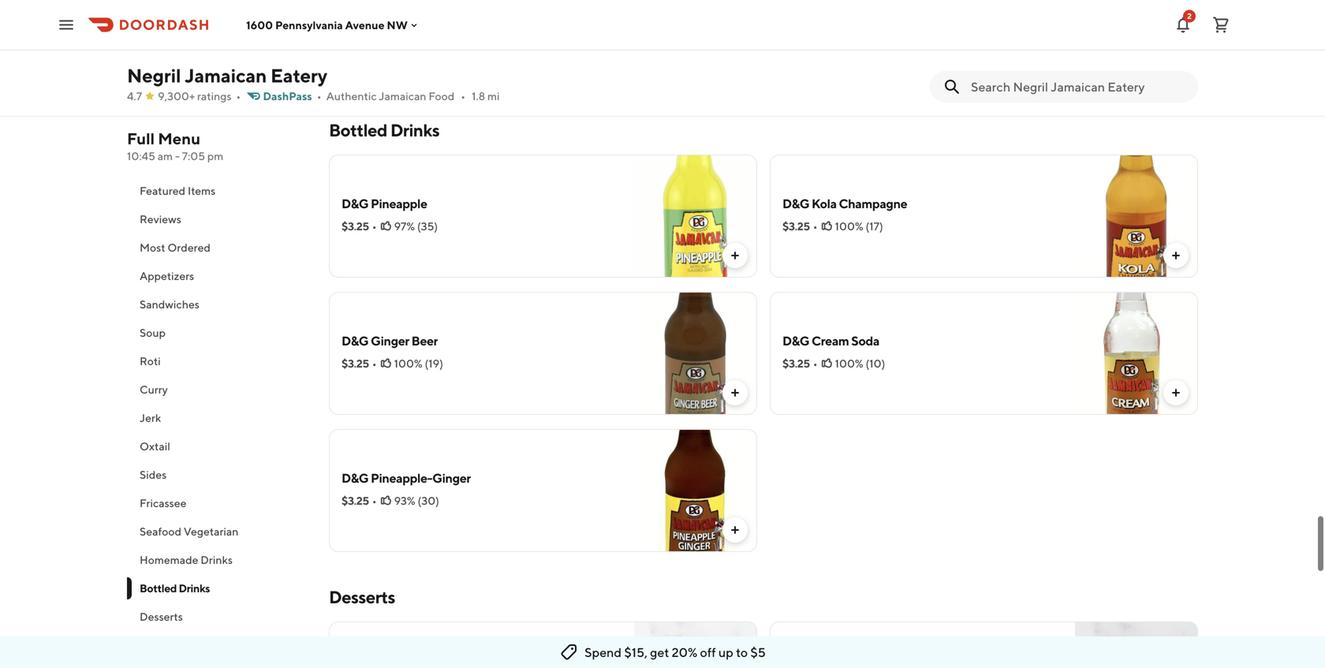 Task type: locate. For each thing, give the bounding box(es) containing it.
100% left (19)
[[394, 357, 423, 370]]

1 vertical spatial add item to cart image
[[729, 387, 742, 399]]

(10)
[[861, 43, 881, 56], [866, 357, 886, 370]]

carrot cake image
[[1076, 622, 1199, 669]]

1 vertical spatial ginger
[[433, 471, 471, 486]]

d&g left pineapple
[[342, 196, 369, 211]]

d&g kola champagne image
[[1076, 155, 1199, 278]]

d&g for d&g kola champagne
[[783, 196, 810, 211]]

spend
[[585, 645, 622, 660]]

sides button
[[127, 461, 310, 489]]

• for 100% (19)
[[372, 357, 377, 370]]

d&g left beer
[[342, 333, 369, 348]]

d&g
[[342, 196, 369, 211], [783, 196, 810, 211], [342, 333, 369, 348], [783, 333, 810, 348], [342, 471, 369, 486]]

0 vertical spatial bottled drinks
[[329, 120, 440, 140]]

d&g for d&g pineapple
[[342, 196, 369, 211]]

curry
[[140, 383, 168, 396]]

seafood
[[140, 525, 182, 538]]

1 horizontal spatial add item to cart image
[[1170, 387, 1183, 399]]

0 horizontal spatial jamaican
[[185, 64, 267, 87]]

0 vertical spatial (10)
[[861, 43, 881, 56]]

champagne
[[839, 196, 908, 211]]

bottled
[[329, 120, 387, 140], [140, 582, 177, 595]]

d&g pineapple-ginger image
[[635, 429, 758, 552]]

fricassee button
[[127, 489, 310, 518]]

add item to cart image for ginger
[[729, 524, 742, 537]]

0 horizontal spatial bottled drinks
[[140, 582, 210, 595]]

$3.25 left 93%
[[342, 494, 369, 507]]

am
[[158, 150, 173, 163]]

$3.25 • for pineapple-
[[342, 494, 377, 507]]

appetizers button
[[127, 262, 310, 290]]

bottled down authentic
[[329, 120, 387, 140]]

(30)
[[418, 494, 440, 507]]

• down d&g ginger beer
[[372, 357, 377, 370]]

$3.25 • down d&g ginger beer
[[342, 357, 377, 370]]

Item Search search field
[[972, 78, 1186, 96]]

bottled drinks down authentic jamaican food • 1.8 mi
[[329, 120, 440, 140]]

oxtail
[[140, 440, 170, 453]]

97%
[[394, 220, 415, 233]]

0 items, open order cart image
[[1212, 15, 1231, 34]]

d&g left pineapple-
[[342, 471, 369, 486]]

0 horizontal spatial ginger
[[371, 333, 410, 348]]

100% down d&g kola champagne
[[836, 220, 864, 233]]

ginger left beer
[[371, 333, 410, 348]]

(17)
[[866, 220, 884, 233]]

seafood vegetarian button
[[127, 518, 310, 546]]

1600 pennsylvania avenue nw button
[[246, 18, 421, 31]]

100% (17)
[[836, 220, 884, 233]]

drinks down seafood vegetarian button
[[201, 554, 233, 567]]

$3.25 • for ginger
[[342, 357, 377, 370]]

$3.25 down d&g cream soda
[[783, 357, 810, 370]]

pineapple-
[[371, 471, 433, 486]]

add item to cart image for champagne
[[1170, 249, 1183, 262]]

negril
[[127, 64, 181, 87]]

93%
[[394, 494, 416, 507]]

d&g for d&g pineapple-ginger
[[342, 471, 369, 486]]

d&g left kola
[[783, 196, 810, 211]]

• down d&g pineapple
[[372, 220, 377, 233]]

91%
[[394, 27, 413, 40]]

add item to cart image
[[1170, 249, 1183, 262], [729, 387, 742, 399], [729, 524, 742, 537]]

drinks inside button
[[201, 554, 233, 567]]

(35)
[[417, 220, 438, 233]]

$3.25 down d&g pineapple
[[342, 220, 369, 233]]

fricassee
[[140, 497, 187, 510]]

pennsylvania
[[275, 18, 343, 31]]

add item to cart image for d&g pineapple
[[729, 249, 742, 262]]

$3.25 • left 93%
[[342, 494, 377, 507]]

(19)
[[425, 357, 444, 370]]

97% (35)
[[394, 220, 438, 233]]

most ordered
[[140, 241, 211, 254]]

jerk button
[[127, 404, 310, 433]]

100% down soda
[[836, 357, 864, 370]]

dashpass
[[263, 90, 312, 103]]

drinks
[[391, 120, 440, 140], [201, 554, 233, 567], [179, 582, 210, 595]]

homemade drinks
[[140, 554, 233, 567]]

1 vertical spatial desserts
[[140, 610, 183, 624]]

$3.25 • down kola
[[783, 220, 818, 233]]

1 horizontal spatial desserts
[[329, 587, 395, 608]]

mi
[[488, 90, 500, 103]]

1 vertical spatial drinks
[[201, 554, 233, 567]]

ginger up the (30)
[[433, 471, 471, 486]]

• left 93%
[[372, 494, 377, 507]]

$3.25 for d&g kola champagne
[[783, 220, 810, 233]]

100% for soda
[[836, 357, 864, 370]]

(10) down soda
[[866, 357, 886, 370]]

(10) for 100% (10)
[[866, 357, 886, 370]]

featured items
[[140, 184, 216, 197]]

featured
[[140, 184, 186, 197]]

fruit punch bottled image
[[1076, 0, 1199, 85]]

authentic
[[326, 90, 377, 103]]

$3.25 • for kola
[[783, 220, 818, 233]]

add item to cart image for d&g cream soda
[[1170, 387, 1183, 399]]

featured items button
[[127, 177, 310, 205]]

• right $4.25
[[814, 43, 819, 56]]

ratings
[[197, 90, 232, 103]]

2 vertical spatial add item to cart image
[[729, 524, 742, 537]]

d&g left "cream"
[[783, 333, 810, 348]]

roti
[[140, 355, 161, 368]]

• for 100% (17)
[[814, 220, 818, 233]]

drinks down homemade drinks
[[179, 582, 210, 595]]

d&g cream soda
[[783, 333, 880, 348]]

1600
[[246, 18, 273, 31]]

notification bell image
[[1174, 15, 1193, 34]]

$3.25 • down d&g pineapple
[[342, 220, 377, 233]]

desserts
[[329, 587, 395, 608], [140, 610, 183, 624]]

• left 1.8
[[461, 90, 466, 103]]

add item to cart image
[[729, 249, 742, 262], [1170, 387, 1183, 399]]

• right $3.75
[[372, 27, 376, 40]]

vegetarian
[[184, 525, 239, 538]]

100%
[[836, 220, 864, 233], [394, 357, 423, 370], [836, 357, 864, 370]]

jamaican
[[185, 64, 267, 87], [379, 90, 427, 103]]

• down "cream"
[[814, 357, 818, 370]]

soup
[[140, 326, 166, 339]]

1 horizontal spatial bottled
[[329, 120, 387, 140]]

pm
[[207, 150, 224, 163]]

nw
[[387, 18, 408, 31]]

1 horizontal spatial bottled drinks
[[329, 120, 440, 140]]

d&g for d&g cream soda
[[783, 333, 810, 348]]

$4.25
[[783, 43, 811, 56]]

$3.25 down d&g ginger beer
[[342, 357, 369, 370]]

drinks down authentic jamaican food • 1.8 mi
[[391, 120, 440, 140]]

0 vertical spatial add item to cart image
[[729, 249, 742, 262]]

0 horizontal spatial desserts
[[140, 610, 183, 624]]

bottled drinks down homemade
[[140, 582, 210, 595]]

0 horizontal spatial add item to cart image
[[729, 249, 742, 262]]

desserts inside button
[[140, 610, 183, 624]]

cream
[[812, 333, 850, 348]]

$3.25 for d&g pineapple
[[342, 220, 369, 233]]

sides
[[140, 468, 167, 481]]

(10) right 90%
[[861, 43, 881, 56]]

jamaican left food
[[379, 90, 427, 103]]

$3.75 •
[[342, 27, 376, 40]]

0 vertical spatial add item to cart image
[[1170, 249, 1183, 262]]

• down kola
[[814, 220, 818, 233]]

$3.25 • for cream
[[783, 357, 818, 370]]

$3.25 for d&g ginger beer
[[342, 357, 369, 370]]

0 vertical spatial jamaican
[[185, 64, 267, 87]]

bottled down homemade
[[140, 582, 177, 595]]

1 vertical spatial add item to cart image
[[1170, 387, 1183, 399]]

oxtail button
[[127, 433, 310, 461]]

$3.25 down d&g kola champagne
[[783, 220, 810, 233]]

1 horizontal spatial jamaican
[[379, 90, 427, 103]]

$3.25
[[342, 220, 369, 233], [783, 220, 810, 233], [342, 357, 369, 370], [783, 357, 810, 370], [342, 494, 369, 507]]

most
[[140, 241, 165, 254]]

$3.25 for d&g pineapple-ginger
[[342, 494, 369, 507]]

100% (19)
[[394, 357, 444, 370]]

$3.25 •
[[342, 220, 377, 233], [783, 220, 818, 233], [342, 357, 377, 370], [783, 357, 818, 370], [342, 494, 377, 507]]

ginger
[[371, 333, 410, 348], [433, 471, 471, 486]]

1600 pennsylvania avenue nw
[[246, 18, 408, 31]]

roti button
[[127, 347, 310, 376]]

jamaican up ratings
[[185, 64, 267, 87]]

$3.25 • down "cream"
[[783, 357, 818, 370]]

1 vertical spatial bottled drinks
[[140, 582, 210, 595]]

1 vertical spatial (10)
[[866, 357, 886, 370]]

1 vertical spatial jamaican
[[379, 90, 427, 103]]

1 vertical spatial bottled
[[140, 582, 177, 595]]

• down eatery
[[317, 90, 322, 103]]



Task type: describe. For each thing, give the bounding box(es) containing it.
jamaican for authentic
[[379, 90, 427, 103]]

seafood vegetarian
[[140, 525, 239, 538]]

authentic jamaican food • 1.8 mi
[[326, 90, 500, 103]]

90% (10)
[[836, 43, 881, 56]]

0 vertical spatial ginger
[[371, 333, 410, 348]]

off
[[701, 645, 716, 660]]

91% (23)
[[394, 27, 436, 40]]

$15,
[[625, 645, 648, 660]]

add item to cart image for beer
[[729, 387, 742, 399]]

-
[[175, 150, 180, 163]]

2
[[1188, 11, 1193, 21]]

jerk
[[140, 412, 161, 425]]

(10) for 90% (10)
[[861, 43, 881, 56]]

• for 90% (10)
[[814, 43, 819, 56]]

dashpass •
[[263, 90, 322, 103]]

d&g ginger beer image
[[635, 292, 758, 415]]

0 vertical spatial desserts
[[329, 587, 395, 608]]

(23)
[[416, 27, 436, 40]]

9,300+
[[158, 90, 195, 103]]

d&g ginger beer
[[342, 333, 438, 348]]

$5
[[751, 645, 766, 660]]

0 vertical spatial drinks
[[391, 120, 440, 140]]

reviews
[[140, 213, 181, 226]]

100% for champagne
[[836, 220, 864, 233]]

$3.25 for d&g cream soda
[[783, 357, 810, 370]]

90%
[[836, 43, 859, 56]]

$3.25 • for pineapple
[[342, 220, 377, 233]]

ordered
[[168, 241, 211, 254]]

beer
[[412, 333, 438, 348]]

sandwiches
[[140, 298, 200, 311]]

20%
[[672, 645, 698, 660]]

curry button
[[127, 376, 310, 404]]

d&g pineapple image
[[635, 155, 758, 278]]

$4.25 •
[[783, 43, 819, 56]]

full menu 10:45 am - 7:05 pm
[[127, 129, 224, 163]]

0 horizontal spatial bottled
[[140, 582, 177, 595]]

full
[[127, 129, 155, 148]]

avenue
[[345, 18, 385, 31]]

7:05
[[182, 150, 205, 163]]

0 vertical spatial bottled
[[329, 120, 387, 140]]

kola
[[812, 196, 837, 211]]

to
[[736, 645, 748, 660]]

most ordered button
[[127, 234, 310, 262]]

menu
[[158, 129, 201, 148]]

appetizers
[[140, 270, 194, 283]]

get
[[650, 645, 670, 660]]

9,300+ ratings •
[[158, 90, 241, 103]]

2 vertical spatial drinks
[[179, 582, 210, 595]]

desserts button
[[127, 603, 310, 631]]

d&g cream soda image
[[1076, 292, 1199, 415]]

homemade
[[140, 554, 198, 567]]

• for 93% (30)
[[372, 494, 377, 507]]

d&g for d&g ginger beer
[[342, 333, 369, 348]]

10:45
[[127, 150, 155, 163]]

100% for beer
[[394, 357, 423, 370]]

soup button
[[127, 319, 310, 347]]

open menu image
[[57, 15, 76, 34]]

homemade drinks button
[[127, 546, 310, 575]]

negril jamaican eatery
[[127, 64, 328, 87]]

• down negril jamaican eatery
[[236, 90, 241, 103]]

1.8
[[472, 90, 486, 103]]

sandwiches button
[[127, 290, 310, 319]]

d&g kola champagne
[[783, 196, 908, 211]]

up
[[719, 645, 734, 660]]

4.7
[[127, 90, 142, 103]]

reviews button
[[127, 205, 310, 234]]

• for 100% (10)
[[814, 357, 818, 370]]

100% (10)
[[836, 357, 886, 370]]

d&g pineapple-ginger
[[342, 471, 471, 486]]

d&g pineapple
[[342, 196, 428, 211]]

eatery
[[271, 64, 328, 87]]

food
[[429, 90, 455, 103]]

rum cake image
[[635, 622, 758, 669]]

spend $15, get 20% off up to $5
[[585, 645, 766, 660]]

pineapple
[[371, 196, 428, 211]]

$3.75
[[342, 27, 369, 40]]

93% (30)
[[394, 494, 440, 507]]

1 horizontal spatial ginger
[[433, 471, 471, 486]]

soda
[[852, 333, 880, 348]]

jamaican for negril
[[185, 64, 267, 87]]

• for 97% (35)
[[372, 220, 377, 233]]

• for 91% (23)
[[372, 27, 376, 40]]



Task type: vqa. For each thing, say whether or not it's contained in the screenshot.
Add item to cart icon corresponding to D&G Ginger Beer
yes



